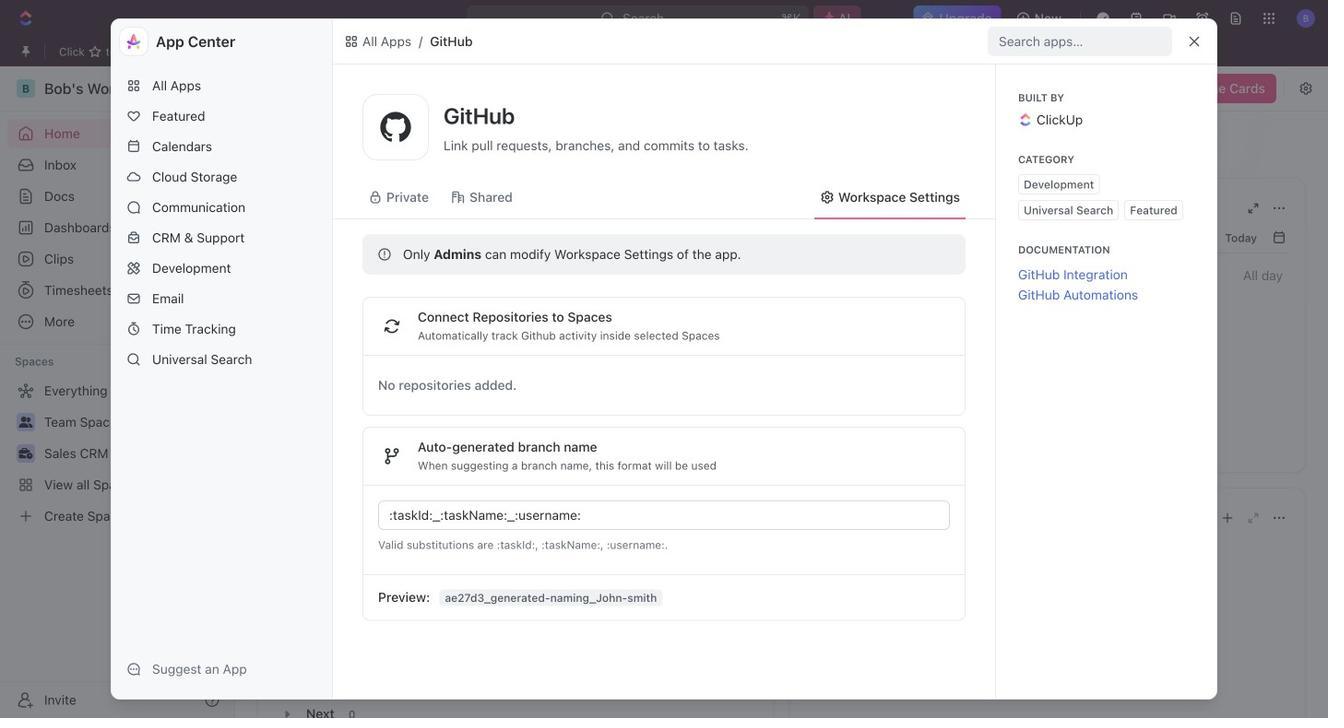 Task type: locate. For each thing, give the bounding box(es) containing it.
1 horizontal spatial xr6e7 image
[[820, 190, 835, 205]]

0 horizontal spatial xr6e7 image
[[451, 190, 466, 205]]

None field
[[389, 504, 943, 527]]

akvyc image
[[344, 34, 359, 49]]

tree
[[7, 376, 227, 531]]

dialog
[[111, 18, 1217, 700]]

2 xr6e7 image from the left
[[820, 190, 835, 205]]

xr6e7 image
[[451, 190, 466, 205], [820, 190, 835, 205]]

xr6e7 image
[[368, 190, 383, 205]]

sidebar navigation
[[0, 66, 235, 718]]

Search apps… field
[[999, 30, 1165, 53]]

tab list
[[277, 533, 755, 578]]



Task type: describe. For each thing, give the bounding box(es) containing it.
tree inside sidebar navigation
[[7, 376, 227, 531]]

1 xr6e7 image from the left
[[451, 190, 466, 205]]



Task type: vqa. For each thing, say whether or not it's contained in the screenshot.
Akvyc image
yes



